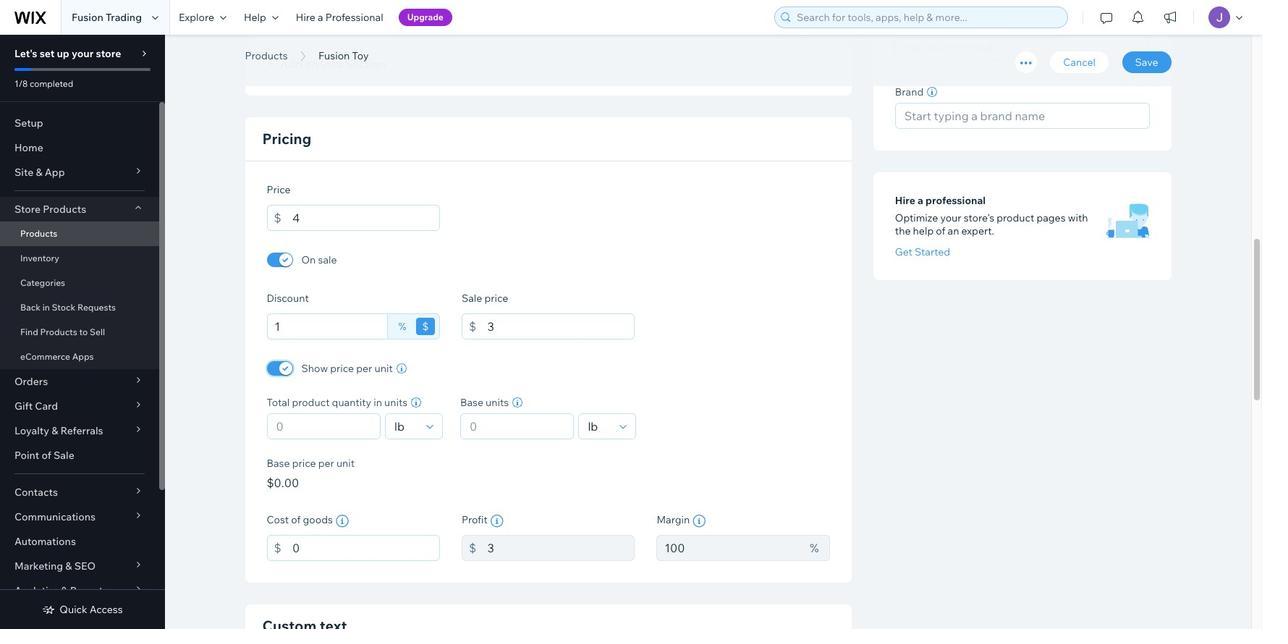 Task type: describe. For each thing, give the bounding box(es) containing it.
setup link
[[0, 111, 159, 135]]

products inside fusion toy form
[[245, 49, 288, 62]]

site
[[14, 166, 33, 179]]

per for base price per unit $0.00
[[318, 457, 334, 470]]

fusion down hire a professional link
[[319, 49, 350, 62]]

unit for show price per unit
[[375, 362, 393, 375]]

let's
[[14, 47, 37, 60]]

info tooltip image for cost of goods
[[336, 515, 349, 528]]

unit for base price per unit $0.00
[[337, 457, 355, 470]]

marketing & seo
[[14, 560, 96, 573]]

fusion toy down hire a professional link
[[319, 49, 369, 62]]

started
[[915, 246, 951, 259]]

hire a professional link
[[287, 0, 392, 35]]

completed
[[30, 78, 73, 89]]

sell
[[90, 327, 105, 337]]

communications
[[14, 511, 96, 524]]

automations
[[14, 535, 76, 548]]

1 vertical spatial products link
[[0, 222, 159, 246]]

point of sale link
[[0, 443, 159, 468]]

let's set up your store
[[14, 47, 121, 60]]

pages
[[1037, 212, 1066, 225]]

(self
[[928, 41, 951, 55]]

loyalty & referrals
[[14, 424, 103, 437]]

upgrade button
[[399, 9, 452, 26]]

store products button
[[0, 197, 159, 222]]

app
[[45, 166, 65, 179]]

price for sale price
[[485, 292, 509, 305]]

0 field for units
[[466, 414, 569, 439]]

professional
[[326, 11, 384, 24]]

home
[[14, 141, 43, 154]]

on
[[302, 253, 316, 267]]

1/8 completed
[[14, 78, 73, 89]]

cancel
[[1064, 56, 1096, 69]]

add
[[280, 57, 303, 71]]

referrals
[[60, 424, 103, 437]]

fusion trading
[[72, 11, 142, 24]]

2 units from the left
[[486, 396, 509, 409]]

add an info section link
[[267, 57, 386, 71]]

ecommerce apps link
[[0, 345, 159, 369]]

an inside optimize your store's product pages with the help of an expert.
[[948, 225, 960, 238]]

the
[[896, 225, 911, 238]]

back
[[20, 302, 41, 313]]

ecommerce
[[20, 351, 70, 362]]

goods
[[303, 513, 333, 526]]

requests
[[77, 302, 116, 313]]

sale inside fusion toy form
[[462, 292, 483, 305]]

with
[[1069, 212, 1089, 225]]

& for analytics
[[61, 584, 68, 597]]

base units
[[461, 396, 509, 409]]

fusion down help
[[245, 31, 328, 64]]

toy down professional
[[334, 31, 378, 64]]

$ text field
[[488, 314, 635, 340]]

0 vertical spatial products link
[[238, 49, 295, 63]]

gift card button
[[0, 394, 159, 419]]

1 units from the left
[[385, 396, 408, 409]]

optimize your store's product pages with the help of an expert.
[[896, 212, 1089, 238]]

up
[[57, 47, 69, 60]]

trading
[[106, 11, 142, 24]]

site & app button
[[0, 160, 159, 185]]

a for professional
[[318, 11, 323, 24]]

profit
[[462, 513, 488, 526]]

you (self fulfilled)
[[905, 41, 998, 55]]

loyalty
[[14, 424, 49, 437]]

fulfilled)
[[953, 41, 998, 55]]

info tooltip image
[[693, 515, 706, 528]]

cost of goods
[[267, 513, 333, 526]]

hire a professional
[[296, 11, 384, 24]]

gift
[[14, 400, 33, 413]]

optimize
[[896, 212, 939, 225]]

marketing
[[14, 560, 63, 573]]

total product quantity in units
[[267, 396, 408, 409]]

1 horizontal spatial %
[[810, 541, 819, 555]]

price for base price per unit $0.00
[[292, 457, 316, 470]]

stock
[[52, 302, 76, 313]]

sidebar element
[[0, 35, 165, 629]]

quick access
[[60, 603, 123, 616]]

0 horizontal spatial %
[[399, 320, 407, 333]]

price
[[267, 183, 291, 196]]

find products to sell link
[[0, 320, 159, 345]]

products up inventory
[[20, 228, 58, 239]]

inventory link
[[0, 246, 159, 271]]

back in stock requests
[[20, 302, 116, 313]]

quick access button
[[42, 603, 123, 616]]

brand
[[896, 86, 924, 99]]

hire for hire a professional
[[896, 194, 916, 207]]

toy right info
[[352, 49, 369, 62]]

marketing & seo button
[[0, 554, 159, 579]]

reports
[[70, 584, 108, 597]]

quantity
[[332, 396, 372, 409]]

ecommerce apps
[[20, 351, 94, 362]]

help
[[914, 225, 934, 238]]

categories link
[[0, 271, 159, 295]]

point of sale
[[14, 449, 74, 462]]

per for show price per unit
[[356, 362, 372, 375]]



Task type: locate. For each thing, give the bounding box(es) containing it.
your inside sidebar element
[[72, 47, 94, 60]]

home link
[[0, 135, 159, 160]]

0 horizontal spatial price
[[292, 457, 316, 470]]

0 vertical spatial per
[[356, 362, 372, 375]]

1 vertical spatial product
[[292, 396, 330, 409]]

fusion toy down hire a professional
[[245, 31, 378, 64]]

of for cost of goods
[[291, 513, 301, 526]]

0 horizontal spatial a
[[318, 11, 323, 24]]

& inside dropdown button
[[65, 560, 72, 573]]

1 horizontal spatial price
[[330, 362, 354, 375]]

help button
[[235, 0, 287, 35]]

0 field
[[272, 414, 376, 439], [466, 414, 569, 439]]

unit down quantity
[[337, 457, 355, 470]]

product inside optimize your store's product pages with the help of an expert.
[[997, 212, 1035, 225]]

products inside 'link'
[[40, 327, 77, 337]]

1 vertical spatial sale
[[54, 449, 74, 462]]

per up goods on the bottom left
[[318, 457, 334, 470]]

None text field
[[293, 205, 440, 231], [293, 535, 440, 561], [488, 535, 635, 561], [293, 205, 440, 231], [293, 535, 440, 561], [488, 535, 635, 561]]

2 vertical spatial of
[[291, 513, 301, 526]]

sale
[[318, 253, 337, 267]]

analytics & reports button
[[0, 579, 159, 603]]

0 vertical spatial hire
[[296, 11, 316, 24]]

products link down store products
[[0, 222, 159, 246]]

price for show price per unit
[[330, 362, 354, 375]]

1 horizontal spatial hire
[[896, 194, 916, 207]]

product right total
[[292, 396, 330, 409]]

of right 'help'
[[937, 225, 946, 238]]

1 vertical spatial unit
[[337, 457, 355, 470]]

0 horizontal spatial base
[[267, 457, 290, 470]]

in inside sidebar element
[[42, 302, 50, 313]]

0 horizontal spatial an
[[305, 57, 319, 71]]

& for loyalty
[[52, 424, 58, 437]]

your down professional
[[941, 212, 962, 225]]

1 vertical spatial an
[[948, 225, 960, 238]]

0 horizontal spatial per
[[318, 457, 334, 470]]

1/8
[[14, 78, 28, 89]]

fusion toy form
[[165, 0, 1263, 629]]

in inside fusion toy form
[[374, 396, 382, 409]]

orders button
[[0, 369, 159, 394]]

info tooltip image for profit
[[491, 515, 504, 528]]

1 vertical spatial hire
[[896, 194, 916, 207]]

1 horizontal spatial product
[[997, 212, 1035, 225]]

toy
[[334, 31, 378, 64], [352, 49, 369, 62]]

set
[[40, 47, 55, 60]]

price up $0.00
[[292, 457, 316, 470]]

1 horizontal spatial base
[[461, 396, 484, 409]]

0 vertical spatial product
[[997, 212, 1035, 225]]

product left pages
[[997, 212, 1035, 225]]

unit inside base price per unit $0.00
[[337, 457, 355, 470]]

find
[[20, 327, 38, 337]]

of
[[937, 225, 946, 238], [42, 449, 51, 462], [291, 513, 301, 526]]

0 vertical spatial unit
[[375, 362, 393, 375]]

an left info
[[305, 57, 319, 71]]

show price per unit
[[302, 362, 393, 375]]

base inside base price per unit $0.00
[[267, 457, 290, 470]]

cancel button
[[1051, 51, 1109, 73]]

2 info tooltip image from the left
[[491, 515, 504, 528]]

loyalty & referrals button
[[0, 419, 159, 443]]

per up quantity
[[356, 362, 372, 375]]

0 vertical spatial %
[[399, 320, 407, 333]]

& up quick
[[61, 584, 68, 597]]

your right up
[[72, 47, 94, 60]]

find products to sell
[[20, 327, 105, 337]]

sale
[[462, 292, 483, 305], [54, 449, 74, 462]]

total
[[267, 396, 290, 409]]

store
[[14, 203, 41, 216]]

1 horizontal spatial products link
[[238, 49, 295, 63]]

Search for tools, apps, help & more... field
[[793, 7, 1064, 28]]

store products
[[14, 203, 86, 216]]

products up ecommerce apps
[[40, 327, 77, 337]]

& right loyalty
[[52, 424, 58, 437]]

fusion
[[72, 11, 103, 24], [245, 31, 328, 64], [319, 49, 350, 62]]

hire right the help 'button'
[[296, 11, 316, 24]]

products right store
[[43, 203, 86, 216]]

0 vertical spatial a
[[318, 11, 323, 24]]

base for base price per unit $0.00
[[267, 457, 290, 470]]

0 horizontal spatial units
[[385, 396, 408, 409]]

0 horizontal spatial product
[[292, 396, 330, 409]]

discount
[[267, 292, 309, 305]]

of inside sidebar element
[[42, 449, 51, 462]]

help
[[244, 11, 266, 24]]

1 0 field from the left
[[272, 414, 376, 439]]

1 horizontal spatial in
[[374, 396, 382, 409]]

1 vertical spatial your
[[941, 212, 962, 225]]

base for base units
[[461, 396, 484, 409]]

store's
[[964, 212, 995, 225]]

of for point of sale
[[42, 449, 51, 462]]

get started
[[896, 246, 951, 259]]

0 horizontal spatial 0 field
[[272, 414, 376, 439]]

0 vertical spatial of
[[937, 225, 946, 238]]

1 horizontal spatial unit
[[375, 362, 393, 375]]

1 vertical spatial of
[[42, 449, 51, 462]]

section
[[345, 57, 386, 71]]

to
[[79, 327, 88, 337]]

a inside fusion toy form
[[918, 194, 924, 207]]

0 vertical spatial price
[[485, 292, 509, 305]]

sale inside sidebar element
[[54, 449, 74, 462]]

quick
[[60, 603, 87, 616]]

in right quantity
[[374, 396, 382, 409]]

0 horizontal spatial info tooltip image
[[336, 515, 349, 528]]

of right point
[[42, 449, 51, 462]]

hire a professional
[[896, 194, 986, 207]]

seo
[[74, 560, 96, 573]]

1 info tooltip image from the left
[[336, 515, 349, 528]]

hire up optimize
[[896, 194, 916, 207]]

save
[[1136, 56, 1159, 69]]

1 horizontal spatial 0 field
[[466, 414, 569, 439]]

None field
[[390, 414, 422, 439], [584, 414, 616, 439], [390, 414, 422, 439], [584, 414, 616, 439]]

0 field for product
[[272, 414, 376, 439]]

on sale
[[302, 253, 337, 267]]

1 horizontal spatial of
[[291, 513, 301, 526]]

a inside hire a professional link
[[318, 11, 323, 24]]

a left professional
[[318, 11, 323, 24]]

info tooltip image right goods on the bottom left
[[336, 515, 349, 528]]

you
[[905, 41, 925, 55]]

0 field down total product quantity in units
[[272, 414, 376, 439]]

fusion toy
[[245, 31, 378, 64], [319, 49, 369, 62]]

contacts
[[14, 486, 58, 499]]

get
[[896, 246, 913, 259]]

0 horizontal spatial sale
[[54, 449, 74, 462]]

1 horizontal spatial sale
[[462, 292, 483, 305]]

products inside popup button
[[43, 203, 86, 216]]

& inside 'dropdown button'
[[61, 584, 68, 597]]

0 horizontal spatial unit
[[337, 457, 355, 470]]

setup
[[14, 117, 43, 130]]

0 horizontal spatial products link
[[0, 222, 159, 246]]

& for site
[[36, 166, 42, 179]]

1 horizontal spatial your
[[941, 212, 962, 225]]

1 vertical spatial per
[[318, 457, 334, 470]]

point
[[14, 449, 39, 462]]

products link
[[238, 49, 295, 63], [0, 222, 159, 246]]

price right show
[[330, 362, 354, 375]]

hire for hire a professional
[[296, 11, 316, 24]]

0 vertical spatial your
[[72, 47, 94, 60]]

hire inside fusion toy form
[[896, 194, 916, 207]]

explore
[[179, 11, 214, 24]]

your inside optimize your store's product pages with the help of an expert.
[[941, 212, 962, 225]]

units
[[385, 396, 408, 409], [486, 396, 509, 409]]

a for professional
[[918, 194, 924, 207]]

None text field
[[267, 314, 388, 340], [657, 535, 803, 561], [267, 314, 388, 340], [657, 535, 803, 561]]

contacts button
[[0, 480, 159, 505]]

0 horizontal spatial of
[[42, 449, 51, 462]]

2 0 field from the left
[[466, 414, 569, 439]]

an left expert.
[[948, 225, 960, 238]]

expert.
[[962, 225, 995, 238]]

0 horizontal spatial in
[[42, 302, 50, 313]]

1 horizontal spatial an
[[948, 225, 960, 238]]

get started link
[[896, 246, 951, 259]]

Start typing a brand name field
[[901, 104, 1145, 129]]

product
[[997, 212, 1035, 225], [292, 396, 330, 409]]

pricing
[[263, 130, 312, 148]]

info tooltip image right profit
[[491, 515, 504, 528]]

0 horizontal spatial hire
[[296, 11, 316, 24]]

margin
[[657, 513, 690, 526]]

products
[[245, 49, 288, 62], [43, 203, 86, 216], [20, 228, 58, 239], [40, 327, 77, 337]]

store
[[96, 47, 121, 60]]

1 vertical spatial base
[[267, 457, 290, 470]]

add an info section
[[278, 57, 386, 71]]

info tooltip image
[[336, 515, 349, 528], [491, 515, 504, 528]]

1 horizontal spatial a
[[918, 194, 924, 207]]

upgrade
[[407, 12, 444, 22]]

& for marketing
[[65, 560, 72, 573]]

professional
[[926, 194, 986, 207]]

1 vertical spatial price
[[330, 362, 354, 375]]

unit up total product quantity in units
[[375, 362, 393, 375]]

0 field down base units
[[466, 414, 569, 439]]

1 vertical spatial in
[[374, 396, 382, 409]]

0 horizontal spatial your
[[72, 47, 94, 60]]

sale price
[[462, 292, 509, 305]]

in right back
[[42, 302, 50, 313]]

categories
[[20, 277, 65, 288]]

2 vertical spatial price
[[292, 457, 316, 470]]

products link down the help 'button'
[[238, 49, 295, 63]]

analytics
[[14, 584, 59, 597]]

back in stock requests link
[[0, 295, 159, 320]]

1 horizontal spatial units
[[486, 396, 509, 409]]

& right site
[[36, 166, 42, 179]]

0 vertical spatial base
[[461, 396, 484, 409]]

1 vertical spatial a
[[918, 194, 924, 207]]

$
[[274, 211, 281, 225], [469, 319, 477, 334], [423, 320, 429, 333], [274, 541, 281, 555], [469, 541, 477, 555]]

apps
[[72, 351, 94, 362]]

1 vertical spatial %
[[810, 541, 819, 555]]

$0.00
[[267, 476, 299, 490]]

of inside optimize your store's product pages with the help of an expert.
[[937, 225, 946, 238]]

per inside base price per unit $0.00
[[318, 457, 334, 470]]

1 horizontal spatial info tooltip image
[[491, 515, 504, 528]]

& left seo
[[65, 560, 72, 573]]

of right "cost"
[[291, 513, 301, 526]]

automations link
[[0, 529, 159, 554]]

unit
[[375, 362, 393, 375], [337, 457, 355, 470]]

2 horizontal spatial of
[[937, 225, 946, 238]]

price up $ text field
[[485, 292, 509, 305]]

communications button
[[0, 505, 159, 529]]

1 horizontal spatial per
[[356, 362, 372, 375]]

a up optimize
[[918, 194, 924, 207]]

0 vertical spatial in
[[42, 302, 50, 313]]

fusion left the trading
[[72, 11, 103, 24]]

cost
[[267, 513, 289, 526]]

products down the help 'button'
[[245, 49, 288, 62]]

in
[[42, 302, 50, 313], [374, 396, 382, 409]]

2 horizontal spatial price
[[485, 292, 509, 305]]

0 vertical spatial sale
[[462, 292, 483, 305]]

access
[[90, 603, 123, 616]]

price inside base price per unit $0.00
[[292, 457, 316, 470]]

0 vertical spatial an
[[305, 57, 319, 71]]

site & app
[[14, 166, 65, 179]]

inventory
[[20, 253, 59, 264]]



Task type: vqa. For each thing, say whether or not it's contained in the screenshot.
and within the Multi-Channel Fulfillment Prime-like delivery speeds and low costs
no



